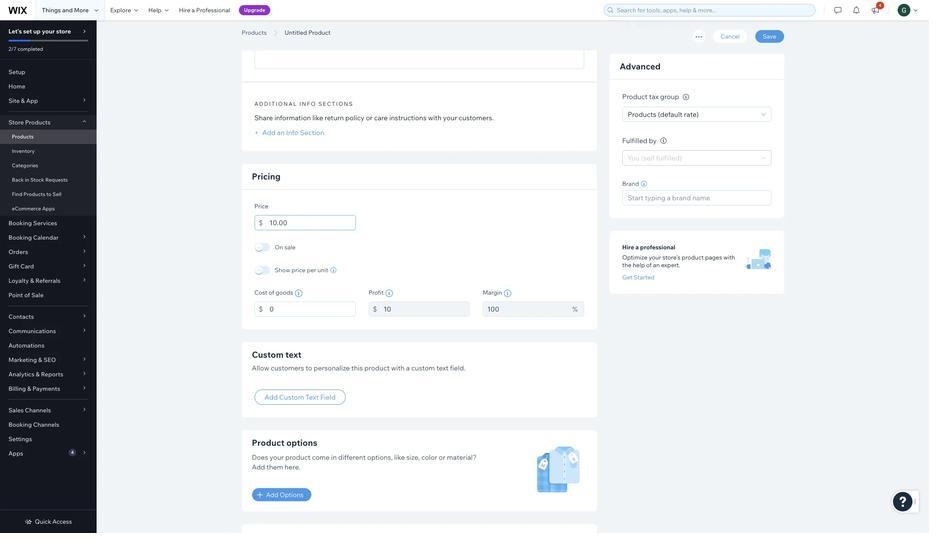 Task type: vqa. For each thing, say whether or not it's contained in the screenshot.
make
no



Task type: describe. For each thing, give the bounding box(es) containing it.
access
[[52, 518, 72, 526]]

in inside does your product come in different options, like size, color or material? add them here.
[[331, 454, 337, 462]]

fulfilled by
[[623, 136, 657, 145]]

add custom text field button
[[255, 390, 346, 405]]

reports
[[41, 371, 63, 379]]

does
[[252, 454, 268, 462]]

expert.
[[662, 262, 681, 269]]

products down upgrade button
[[242, 29, 267, 36]]

settings
[[8, 436, 32, 443]]

advanced
[[620, 61, 661, 72]]

allow
[[252, 364, 269, 373]]

options
[[280, 492, 304, 500]]

fulfilled
[[623, 136, 648, 145]]

4 inside sidebar element
[[71, 450, 74, 456]]

field
[[320, 394, 336, 402]]

find products to sell
[[12, 191, 62, 198]]

hire for hire a professional
[[623, 244, 635, 252]]

get
[[623, 274, 633, 282]]

you
[[628, 154, 640, 163]]

custom inside custom text allow customers to personalize this product with a custom text field.
[[252, 350, 284, 360]]

communications button
[[0, 324, 97, 339]]

contacts button
[[0, 310, 97, 324]]

inventory
[[12, 148, 35, 154]]

store's
[[663, 254, 681, 262]]

share information like return policy or care instructions with your customers.
[[255, 114, 494, 122]]

& for site
[[21, 97, 25, 105]]

4 button
[[866, 0, 885, 20]]

let's
[[8, 28, 22, 35]]

help
[[633, 262, 645, 269]]

0 horizontal spatial like
[[313, 114, 323, 122]]

false text field
[[255, 20, 584, 69]]

billing
[[8, 385, 26, 393]]

app
[[26, 97, 38, 105]]

this
[[352, 364, 363, 373]]

2/7 completed
[[8, 46, 43, 52]]

like inside does your product come in different options, like size, color or material? add them here.
[[394, 454, 405, 462]]

profit
[[369, 289, 384, 297]]

information
[[275, 114, 311, 122]]

add inside does your product come in different options, like size, color or material? add them here.
[[252, 463, 265, 472]]

booking channels link
[[0, 418, 97, 432]]

plus xs image
[[258, 493, 263, 498]]

tax
[[649, 93, 659, 101]]

1 vertical spatial text
[[437, 364, 449, 373]]

show
[[275, 267, 290, 274]]

products down product tax group
[[628, 110, 657, 119]]

ecommerce apps
[[12, 206, 55, 212]]

1 horizontal spatial products link
[[238, 28, 271, 37]]

add custom text field
[[265, 394, 336, 402]]

custom inside "button"
[[279, 394, 304, 402]]

add an info section link
[[255, 128, 324, 137]]

0 vertical spatial an
[[277, 128, 285, 137]]

setup link
[[0, 65, 97, 79]]

channels for sales channels
[[25, 407, 51, 415]]

gift card
[[8, 263, 34, 270]]

sell
[[53, 191, 62, 198]]

services
[[33, 220, 57, 227]]

add options
[[266, 492, 304, 500]]

billing & payments button
[[0, 382, 97, 396]]

settings link
[[0, 432, 97, 447]]

custom
[[412, 364, 435, 373]]

professional
[[196, 6, 230, 14]]

save
[[763, 33, 777, 40]]

sections
[[319, 100, 354, 107]]

loyalty
[[8, 277, 29, 285]]

price
[[255, 203, 269, 210]]

policy
[[346, 114, 365, 122]]

products inside dropdown button
[[25, 119, 51, 126]]

analytics
[[8, 371, 34, 379]]

options,
[[367, 454, 393, 462]]

to inside custom text allow customers to personalize this product with a custom text field.
[[306, 364, 312, 373]]

sales channels
[[8, 407, 51, 415]]

setup
[[8, 68, 25, 76]]

automations
[[8, 342, 44, 350]]

cancel
[[721, 33, 740, 40]]

product inside optimize your store's product pages with the help of an expert.
[[682, 254, 704, 262]]

your left customers.
[[443, 114, 457, 122]]

loyalty & referrals
[[8, 277, 60, 285]]

goods
[[276, 289, 293, 297]]

cost
[[255, 289, 268, 297]]

ecommerce
[[12, 206, 41, 212]]

products up inventory
[[12, 134, 34, 140]]

inventory link
[[0, 144, 97, 159]]

options
[[287, 438, 317, 449]]

back in stock requests link
[[0, 173, 97, 187]]

info tooltip image for cost of goods
[[295, 290, 303, 298]]

info tooltip image right group
[[683, 94, 690, 100]]

a inside custom text allow customers to personalize this product with a custom text field.
[[406, 364, 410, 373]]

payments
[[32, 385, 60, 393]]

& for loyalty
[[30, 277, 34, 285]]

save button
[[756, 30, 784, 43]]

edit seo settings button
[[623, 19, 691, 31]]

find
[[12, 191, 22, 198]]

stock
[[30, 177, 44, 183]]

cost of goods
[[255, 289, 293, 297]]

pages
[[706, 254, 723, 262]]

fulfilled)
[[656, 154, 682, 163]]

on
[[275, 244, 283, 251]]



Task type: locate. For each thing, give the bounding box(es) containing it.
seo settings image
[[623, 22, 631, 29]]

with for text
[[391, 364, 405, 373]]

booking for booking channels
[[8, 421, 32, 429]]

edit seo settings
[[636, 21, 691, 29]]

back
[[12, 177, 24, 183]]

0 vertical spatial to
[[46, 191, 51, 198]]

site & app button
[[0, 94, 97, 108]]

custom up allow
[[252, 350, 284, 360]]

referrals
[[35, 277, 60, 285]]

1 horizontal spatial or
[[439, 454, 446, 462]]

$ down profit
[[373, 305, 377, 314]]

& for analytics
[[36, 371, 40, 379]]

upgrade
[[244, 7, 265, 13]]

info tooltip image for fulfilled by
[[661, 138, 667, 144]]

with
[[428, 114, 442, 122], [724, 254, 736, 262], [391, 364, 405, 373]]

& right site
[[21, 97, 25, 105]]

1 vertical spatial with
[[724, 254, 736, 262]]

ecommerce apps link
[[0, 202, 97, 216]]

contacts
[[8, 313, 34, 321]]

info tooltip image
[[683, 94, 690, 100], [661, 138, 667, 144], [295, 290, 303, 298], [386, 290, 393, 298], [504, 290, 512, 298]]

quick
[[35, 518, 51, 526]]

your inside does your product come in different options, like size, color or material? add them here.
[[270, 454, 284, 462]]

& right loyalty
[[30, 277, 34, 285]]

care
[[374, 114, 388, 122]]

add for add options
[[266, 492, 278, 500]]

to right customers
[[306, 364, 312, 373]]

0 vertical spatial product
[[682, 254, 704, 262]]

personalize
[[314, 364, 350, 373]]

different
[[339, 454, 366, 462]]

0 vertical spatial text
[[286, 350, 302, 360]]

product inside does your product come in different options, like size, color or material? add them here.
[[285, 454, 311, 462]]

0 horizontal spatial with
[[391, 364, 405, 373]]

add right plus xs icon on the bottom of the page
[[266, 492, 278, 500]]

1 booking from the top
[[8, 220, 32, 227]]

material?
[[447, 454, 477, 462]]

show price per unit
[[275, 267, 328, 274]]

info tooltip image right by
[[661, 138, 667, 144]]

calendar
[[33, 234, 59, 242]]

0 horizontal spatial in
[[25, 177, 29, 183]]

$ for %
[[373, 305, 377, 314]]

0 vertical spatial hire
[[179, 6, 190, 14]]

hire right help 'button'
[[179, 6, 190, 14]]

a left professional
[[192, 6, 195, 14]]

1 horizontal spatial a
[[406, 364, 410, 373]]

site & app
[[8, 97, 38, 105]]

marketing & seo button
[[0, 353, 97, 368]]

1 vertical spatial hire
[[623, 244, 635, 252]]

with left custom
[[391, 364, 405, 373]]

channels for booking channels
[[33, 421, 59, 429]]

booking inside dropdown button
[[8, 234, 32, 242]]

4 inside button
[[879, 3, 882, 8]]

of for point of sale
[[24, 292, 30, 299]]

customers
[[271, 364, 304, 373]]

2/7
[[8, 46, 17, 52]]

add options button
[[252, 489, 311, 502]]

1 horizontal spatial with
[[428, 114, 442, 122]]

to left sell
[[46, 191, 51, 198]]

add inside "button"
[[265, 394, 278, 402]]

instructions
[[389, 114, 427, 122]]

booking services link
[[0, 216, 97, 231]]

0 horizontal spatial products link
[[0, 130, 97, 144]]

add down allow
[[265, 394, 278, 402]]

2 horizontal spatial a
[[636, 244, 639, 252]]

add for add an info section
[[262, 128, 276, 137]]

1 horizontal spatial text
[[437, 364, 449, 373]]

$ down cost
[[259, 305, 263, 314]]

0 horizontal spatial to
[[46, 191, 51, 198]]

color
[[422, 454, 438, 462]]

1 vertical spatial in
[[331, 454, 337, 462]]

booking for booking services
[[8, 220, 32, 227]]

1 vertical spatial like
[[394, 454, 405, 462]]

and
[[62, 6, 73, 14]]

add
[[262, 128, 276, 137], [265, 394, 278, 402], [252, 463, 265, 472], [266, 492, 278, 500]]

of right cost
[[269, 289, 274, 297]]

0 vertical spatial or
[[366, 114, 373, 122]]

sidebar element
[[0, 20, 97, 534]]

hire a professional link
[[174, 0, 235, 20]]

0 vertical spatial in
[[25, 177, 29, 183]]

1 vertical spatial an
[[653, 262, 660, 269]]

like up section
[[313, 114, 323, 122]]

apps down find products to sell link
[[42, 206, 55, 212]]

0 horizontal spatial 4
[[71, 450, 74, 456]]

a inside hire a professional link
[[192, 6, 195, 14]]

0 vertical spatial products link
[[238, 28, 271, 37]]

1 vertical spatial 4
[[71, 450, 74, 456]]

hire for hire a professional
[[179, 6, 190, 14]]

text up customers
[[286, 350, 302, 360]]

info tooltip image for margin
[[504, 290, 512, 298]]

product up here.
[[285, 454, 311, 462]]

add inside button
[[266, 492, 278, 500]]

in right back
[[25, 177, 29, 183]]

of right help
[[647, 262, 652, 269]]

(default
[[658, 110, 683, 119]]

additional
[[255, 100, 297, 107]]

of left sale
[[24, 292, 30, 299]]

card
[[20, 263, 34, 270]]

a up optimize
[[636, 244, 639, 252]]

$ for on sale
[[259, 219, 263, 227]]

seo right edit at the top right
[[650, 21, 665, 29]]

apps down the settings on the left of the page
[[8, 450, 23, 458]]

0 vertical spatial booking
[[8, 220, 32, 227]]

seo up analytics & reports dropdown button
[[44, 357, 56, 364]]

product right 'this'
[[365, 364, 390, 373]]

a left custom
[[406, 364, 410, 373]]

product inside custom text allow customers to personalize this product with a custom text field.
[[365, 364, 390, 373]]

1 horizontal spatial an
[[653, 262, 660, 269]]

an inside optimize your store's product pages with the help of an expert.
[[653, 262, 660, 269]]

in inside sidebar element
[[25, 177, 29, 183]]

channels down sales channels popup button
[[33, 421, 59, 429]]

1 vertical spatial a
[[636, 244, 639, 252]]

an left expert.
[[653, 262, 660, 269]]

orders button
[[0, 245, 97, 259]]

booking up orders
[[8, 234, 32, 242]]

info tooltip image right margin
[[504, 290, 512, 298]]

& inside 'popup button'
[[30, 277, 34, 285]]

booking up the settings on the left of the page
[[8, 421, 32, 429]]

started
[[634, 274, 655, 282]]

your inside sidebar element
[[42, 28, 55, 35]]

of
[[647, 262, 652, 269], [269, 289, 274, 297], [24, 292, 30, 299]]

add an info section
[[261, 128, 324, 137]]

0 horizontal spatial product
[[285, 454, 311, 462]]

custom
[[252, 350, 284, 360], [279, 394, 304, 402]]

seo
[[650, 21, 665, 29], [44, 357, 56, 364]]

3 booking from the top
[[8, 421, 32, 429]]

info
[[300, 100, 316, 107]]

with right the pages
[[724, 254, 736, 262]]

0 vertical spatial channels
[[25, 407, 51, 415]]

up
[[33, 28, 41, 35]]

& left reports
[[36, 371, 40, 379]]

0 horizontal spatial text
[[286, 350, 302, 360]]

come
[[312, 454, 330, 462]]

more
[[74, 6, 89, 14]]

store products
[[8, 119, 51, 126]]

your right the up
[[42, 28, 55, 35]]

with right instructions
[[428, 114, 442, 122]]

1 vertical spatial channels
[[33, 421, 59, 429]]

products link down upgrade button
[[238, 28, 271, 37]]

add down does at bottom left
[[252, 463, 265, 472]]

margin
[[483, 289, 502, 297]]

booking services
[[8, 220, 57, 227]]

& for billing
[[27, 385, 31, 393]]

0 vertical spatial custom
[[252, 350, 284, 360]]

untitled product form
[[97, 0, 930, 534]]

Search for tools, apps, help & more... field
[[615, 4, 813, 16]]

booking calendar
[[8, 234, 59, 242]]

0 vertical spatial a
[[192, 6, 195, 14]]

0 horizontal spatial a
[[192, 6, 195, 14]]

2 vertical spatial a
[[406, 364, 410, 373]]

rate)
[[684, 110, 699, 119]]

None text field
[[270, 215, 356, 231], [384, 302, 470, 317], [270, 215, 356, 231], [384, 302, 470, 317]]

gift card button
[[0, 259, 97, 274]]

custom left text
[[279, 394, 304, 402]]

hire
[[179, 6, 190, 14], [623, 244, 635, 252]]

channels up booking channels
[[25, 407, 51, 415]]

a for professional
[[192, 6, 195, 14]]

0 vertical spatial with
[[428, 114, 442, 122]]

$ down the price
[[259, 219, 263, 227]]

here.
[[285, 463, 301, 472]]

products right store at the top of page
[[25, 119, 51, 126]]

1 horizontal spatial 4
[[879, 3, 882, 8]]

1 horizontal spatial apps
[[42, 206, 55, 212]]

field.
[[450, 364, 466, 373]]

products (default rate)
[[628, 110, 699, 119]]

0 vertical spatial like
[[313, 114, 323, 122]]

seo inside dropdown button
[[44, 357, 56, 364]]

your up them
[[270, 454, 284, 462]]

or right color
[[439, 454, 446, 462]]

a
[[192, 6, 195, 14], [636, 244, 639, 252], [406, 364, 410, 373]]

back in stock requests
[[12, 177, 68, 183]]

group
[[661, 93, 680, 101]]

0 horizontal spatial seo
[[44, 357, 56, 364]]

cancel button
[[714, 30, 748, 43]]

optimize your store's product pages with the help of an expert.
[[623, 254, 736, 269]]

booking for booking calendar
[[8, 234, 32, 242]]

1 horizontal spatial like
[[394, 454, 405, 462]]

product tax group
[[623, 93, 681, 101]]

1 vertical spatial products link
[[0, 130, 97, 144]]

your down professional
[[649, 254, 662, 262]]

$
[[259, 219, 263, 227], [259, 305, 263, 314], [373, 305, 377, 314]]

pricing
[[252, 171, 281, 182]]

hire a professional
[[623, 244, 676, 252]]

sales
[[8, 407, 24, 415]]

to inside sidebar element
[[46, 191, 51, 198]]

0 horizontal spatial hire
[[179, 6, 190, 14]]

info tooltip image right profit
[[386, 290, 393, 298]]

& for marketing
[[38, 357, 42, 364]]

store
[[8, 119, 24, 126]]

return
[[325, 114, 344, 122]]

help button
[[143, 0, 174, 20]]

of inside optimize your store's product pages with the help of an expert.
[[647, 262, 652, 269]]

add for add custom text field
[[265, 394, 278, 402]]

or left care at top left
[[366, 114, 373, 122]]

1 horizontal spatial seo
[[650, 21, 665, 29]]

product
[[682, 254, 704, 262], [365, 364, 390, 373], [285, 454, 311, 462]]

untitled
[[242, 18, 301, 37], [285, 29, 307, 36]]

2 horizontal spatial with
[[724, 254, 736, 262]]

with inside custom text allow customers to personalize this product with a custom text field.
[[391, 364, 405, 373]]

on sale
[[275, 244, 296, 251]]

1 vertical spatial product
[[365, 364, 390, 373]]

product left the pages
[[682, 254, 704, 262]]

booking
[[8, 220, 32, 227], [8, 234, 32, 242], [8, 421, 32, 429]]

0 vertical spatial seo
[[650, 21, 665, 29]]

&
[[21, 97, 25, 105], [30, 277, 34, 285], [38, 357, 42, 364], [36, 371, 40, 379], [27, 385, 31, 393]]

0 vertical spatial 4
[[879, 3, 882, 8]]

2 horizontal spatial of
[[647, 262, 652, 269]]

hire inside untitled product form
[[623, 244, 635, 252]]

quick access
[[35, 518, 72, 526]]

a for professional
[[636, 244, 639, 252]]

Start typing a brand name field
[[626, 191, 769, 205]]

an left info
[[277, 128, 285, 137]]

2 horizontal spatial product
[[682, 254, 704, 262]]

unit
[[318, 267, 328, 274]]

& up the analytics & reports in the bottom left of the page
[[38, 357, 42, 364]]

1 vertical spatial booking
[[8, 234, 32, 242]]

1 horizontal spatial in
[[331, 454, 337, 462]]

info tooltip image right goods
[[295, 290, 303, 298]]

add down the share
[[262, 128, 276, 137]]

2 vertical spatial booking
[[8, 421, 32, 429]]

you (self fulfilled)
[[628, 154, 682, 163]]

1 horizontal spatial to
[[306, 364, 312, 373]]

0 horizontal spatial of
[[24, 292, 30, 299]]

1 vertical spatial or
[[439, 454, 446, 462]]

1 horizontal spatial product
[[365, 364, 390, 373]]

in right come
[[331, 454, 337, 462]]

0 horizontal spatial apps
[[8, 450, 23, 458]]

help
[[148, 6, 162, 14]]

2 vertical spatial with
[[391, 364, 405, 373]]

1 vertical spatial to
[[306, 364, 312, 373]]

products link down the "store products"
[[0, 130, 97, 144]]

2 vertical spatial product
[[285, 454, 311, 462]]

get started link
[[623, 274, 655, 282]]

0 horizontal spatial or
[[366, 114, 373, 122]]

product
[[305, 18, 364, 37], [309, 29, 331, 36], [623, 93, 648, 101], [252, 438, 285, 449]]

info tooltip image for profit
[[386, 290, 393, 298]]

1 vertical spatial custom
[[279, 394, 304, 402]]

text left field.
[[437, 364, 449, 373]]

home link
[[0, 79, 97, 94]]

1 horizontal spatial hire
[[623, 244, 635, 252]]

2 booking from the top
[[8, 234, 32, 242]]

sale
[[285, 244, 296, 251]]

of inside sidebar element
[[24, 292, 30, 299]]

1 horizontal spatial of
[[269, 289, 274, 297]]

channels inside popup button
[[25, 407, 51, 415]]

None text field
[[270, 302, 356, 317], [483, 302, 568, 317], [270, 302, 356, 317], [483, 302, 568, 317]]

seo inside button
[[650, 21, 665, 29]]

products up ecommerce apps on the left top
[[23, 191, 45, 198]]

of for cost of goods
[[269, 289, 274, 297]]

1 vertical spatial apps
[[8, 450, 23, 458]]

your inside optimize your store's product pages with the help of an expert.
[[649, 254, 662, 262]]

or inside does your product come in different options, like size, color or material? add them here.
[[439, 454, 446, 462]]

hire up optimize
[[623, 244, 635, 252]]

with inside optimize your store's product pages with the help of an expert.
[[724, 254, 736, 262]]

the
[[623, 262, 632, 269]]

hire a professional
[[179, 6, 230, 14]]

1 vertical spatial seo
[[44, 357, 56, 364]]

0 vertical spatial apps
[[42, 206, 55, 212]]

booking channels
[[8, 421, 59, 429]]

0 horizontal spatial an
[[277, 128, 285, 137]]

like left size,
[[394, 454, 405, 462]]

booking down 'ecommerce'
[[8, 220, 32, 227]]

point of sale link
[[0, 288, 97, 303]]

& inside popup button
[[27, 385, 31, 393]]

store
[[56, 28, 71, 35]]

with for information
[[428, 114, 442, 122]]

marketing
[[8, 357, 37, 364]]

& right billing
[[27, 385, 31, 393]]



